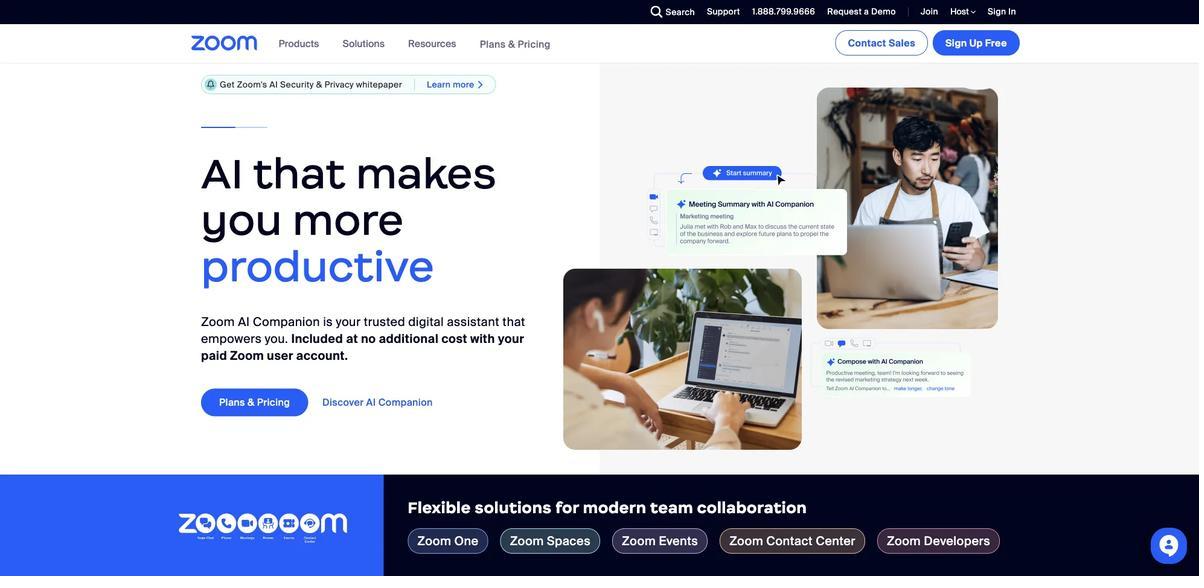 Task type: describe. For each thing, give the bounding box(es) containing it.
ai that makes you more
[[201, 147, 497, 246]]

your inside included at no additional cost with your paid zoom user account.
[[498, 331, 524, 347]]

contact inside tab
[[766, 533, 813, 548]]

empowers
[[201, 331, 262, 347]]

contact inside 'link'
[[848, 37, 886, 49]]

companion for zoom
[[253, 314, 320, 330]]

no
[[361, 331, 376, 347]]

more inside ai that makes you more
[[293, 194, 404, 246]]

paid
[[201, 348, 227, 364]]

whitepaper
[[356, 79, 402, 90]]

included
[[291, 331, 343, 347]]

get
[[220, 79, 235, 90]]

zoom for zoom events
[[622, 533, 656, 548]]

free
[[985, 37, 1007, 49]]

discover ai companion
[[322, 396, 433, 409]]

0 vertical spatial zoom interface icon image
[[609, 166, 847, 263]]

zoom events
[[622, 533, 698, 548]]

join link up meetings navigation
[[921, 6, 938, 17]]

spaces
[[547, 533, 591, 548]]

zoom spaces
[[510, 533, 591, 548]]

join link left host
[[912, 0, 941, 24]]

up
[[970, 37, 983, 49]]

zoom for zoom developers
[[887, 533, 921, 548]]

zoom for zoom spaces
[[510, 533, 544, 548]]

productive
[[201, 240, 435, 293]]

meetings navigation
[[833, 24, 1022, 58]]

included at no additional cost with your paid zoom user account.
[[201, 331, 524, 364]]

zoom spaces tab
[[500, 528, 600, 554]]

host button
[[951, 6, 976, 18]]

zoom's
[[237, 79, 267, 90]]

that inside ai that makes you more
[[253, 147, 346, 200]]

host
[[951, 6, 971, 17]]

request
[[827, 6, 862, 17]]

trusted
[[364, 314, 405, 330]]

user
[[267, 348, 293, 364]]

you
[[201, 194, 282, 246]]

discover
[[322, 396, 364, 409]]

you.
[[265, 331, 288, 347]]

1 vertical spatial zoom interface icon image
[[810, 337, 971, 397]]

discover ai companion link
[[322, 389, 451, 416]]

zoom one
[[417, 533, 479, 548]]

search
[[666, 6, 695, 18]]

solutions
[[475, 498, 552, 517]]

security
[[280, 79, 314, 90]]

zoom for zoom ai companion is your trusted digital assistant that empowers you.
[[201, 314, 235, 330]]

flexible solutions for modern team collaboration tab list
[[408, 528, 1175, 554]]

zoom inside included at no additional cost with your paid zoom user account.
[[230, 348, 264, 364]]

products button
[[279, 24, 325, 63]]

zoom unified communication platform image
[[178, 514, 347, 545]]

request a demo
[[827, 6, 896, 17]]

sign for sign in
[[988, 6, 1006, 17]]

0 horizontal spatial &
[[248, 396, 255, 409]]

collaboration
[[697, 498, 807, 517]]

events
[[659, 533, 698, 548]]

for
[[556, 498, 579, 517]]

flexible
[[408, 498, 471, 517]]

a
[[864, 6, 869, 17]]

sign for sign up free
[[946, 37, 967, 49]]



Task type: locate. For each thing, give the bounding box(es) containing it.
zoom inside zoom ai companion is your trusted digital assistant that empowers you.
[[201, 314, 235, 330]]

zoom for zoom contact center
[[730, 533, 763, 548]]

your
[[336, 314, 361, 330], [498, 331, 524, 347]]

zoom developers tab
[[877, 528, 1000, 554]]

account.
[[296, 348, 348, 364]]

zoom ai companion is your trusted digital assistant that empowers you.
[[201, 314, 525, 347]]

sign inside button
[[946, 37, 967, 49]]

companion inside zoom ai companion is your trusted digital assistant that empowers you.
[[253, 314, 320, 330]]

zoom down collaboration
[[730, 533, 763, 548]]

1 horizontal spatial that
[[503, 314, 525, 330]]

1 horizontal spatial sign
[[988, 6, 1006, 17]]

plans
[[480, 38, 506, 50], [219, 396, 245, 409]]

your right the with
[[498, 331, 524, 347]]

learn
[[427, 79, 451, 90]]

0 vertical spatial plans
[[480, 38, 506, 50]]

zoom inside "zoom developers" tab
[[887, 533, 921, 548]]

zoom
[[201, 314, 235, 330], [230, 348, 264, 364], [417, 533, 451, 548], [510, 533, 544, 548], [622, 533, 656, 548], [730, 533, 763, 548], [887, 533, 921, 548]]

zoom down empowers
[[230, 348, 264, 364]]

1 horizontal spatial plans & pricing
[[480, 38, 551, 50]]

zoom down solutions
[[510, 533, 544, 548]]

zoom inside 'zoom events' 'tab'
[[622, 533, 656, 548]]

search button
[[642, 0, 698, 24]]

0 vertical spatial &
[[508, 38, 515, 50]]

1 vertical spatial &
[[316, 79, 322, 90]]

1 vertical spatial your
[[498, 331, 524, 347]]

modern
[[583, 498, 647, 517]]

plans down paid
[[219, 396, 245, 409]]

1 vertical spatial pricing
[[257, 396, 290, 409]]

join
[[921, 6, 938, 17]]

0 vertical spatial more
[[453, 79, 474, 90]]

1 vertical spatial plans & pricing
[[219, 396, 290, 409]]

products
[[279, 37, 319, 50]]

center
[[816, 533, 856, 548]]

companion
[[253, 314, 320, 330], [378, 396, 433, 409]]

0 horizontal spatial that
[[253, 147, 346, 200]]

zoom inside zoom one tab
[[417, 533, 451, 548]]

plans & pricing inside product information navigation
[[480, 38, 551, 50]]

contact left center
[[766, 533, 813, 548]]

sign
[[988, 6, 1006, 17], [946, 37, 967, 49]]

1 horizontal spatial pricing
[[518, 38, 551, 50]]

zoom developers
[[887, 533, 990, 548]]

learn more
[[427, 79, 474, 90]]

&
[[508, 38, 515, 50], [316, 79, 322, 90], [248, 396, 255, 409]]

with
[[470, 331, 495, 347]]

0 vertical spatial contact
[[848, 37, 886, 49]]

0 horizontal spatial pricing
[[257, 396, 290, 409]]

banner
[[177, 24, 1022, 64]]

join link
[[912, 0, 941, 24], [921, 6, 938, 17]]

contact down a
[[848, 37, 886, 49]]

is
[[323, 314, 333, 330]]

assistant
[[447, 314, 499, 330]]

in
[[1009, 6, 1016, 17]]

makes
[[356, 147, 497, 200]]

sign up free button
[[933, 30, 1020, 56]]

0 vertical spatial sign
[[988, 6, 1006, 17]]

resources button
[[408, 24, 462, 63]]

plans up right image
[[480, 38, 506, 50]]

sign in
[[988, 6, 1016, 17]]

1 vertical spatial contact
[[766, 533, 813, 548]]

plans & pricing link
[[480, 38, 551, 50], [480, 38, 551, 50], [201, 389, 308, 416]]

resources
[[408, 37, 456, 50]]

1.888.799.9666 button
[[743, 0, 818, 24], [752, 6, 815, 17]]

2 horizontal spatial &
[[508, 38, 515, 50]]

1 vertical spatial more
[[293, 194, 404, 246]]

companion for discover
[[378, 396, 433, 409]]

1 vertical spatial companion
[[378, 396, 433, 409]]

plans & pricing down user
[[219, 396, 290, 409]]

contact sales
[[848, 37, 915, 49]]

plans & pricing
[[480, 38, 551, 50], [219, 396, 290, 409]]

solutions button
[[343, 24, 390, 63]]

1 horizontal spatial your
[[498, 331, 524, 347]]

pricing
[[518, 38, 551, 50], [257, 396, 290, 409]]

ai
[[269, 79, 278, 90], [201, 147, 243, 200], [238, 314, 250, 330], [366, 396, 376, 409]]

that
[[253, 147, 346, 200], [503, 314, 525, 330]]

additional
[[379, 331, 439, 347]]

0 horizontal spatial your
[[336, 314, 361, 330]]

zoom left one
[[417, 533, 451, 548]]

your inside zoom ai companion is your trusted digital assistant that empowers you.
[[336, 314, 361, 330]]

request a demo link
[[818, 0, 899, 24], [827, 6, 896, 17]]

contact
[[848, 37, 886, 49], [766, 533, 813, 548]]

zoom up empowers
[[201, 314, 235, 330]]

1 horizontal spatial contact
[[848, 37, 886, 49]]

demo
[[871, 6, 896, 17]]

0 horizontal spatial more
[[293, 194, 404, 246]]

sign up free
[[946, 37, 1007, 49]]

0 horizontal spatial plans & pricing
[[219, 396, 290, 409]]

at
[[346, 331, 358, 347]]

2 vertical spatial &
[[248, 396, 255, 409]]

0 vertical spatial companion
[[253, 314, 320, 330]]

get zoom's ai security & privacy whitepaper
[[220, 79, 402, 90]]

zoom contact center
[[730, 533, 856, 548]]

1 horizontal spatial companion
[[378, 396, 433, 409]]

1 horizontal spatial more
[[453, 79, 474, 90]]

sign left in
[[988, 6, 1006, 17]]

team
[[650, 498, 693, 517]]

0 vertical spatial pricing
[[518, 38, 551, 50]]

zoom interface icon image
[[609, 166, 847, 263], [810, 337, 971, 397]]

1.888.799.9666
[[752, 6, 815, 17]]

zoom left developers
[[887, 533, 921, 548]]

right image
[[474, 79, 487, 90]]

solutions
[[343, 37, 385, 50]]

support
[[707, 6, 740, 17]]

zoom one tab
[[408, 528, 488, 554]]

one
[[454, 533, 479, 548]]

0 horizontal spatial sign
[[946, 37, 967, 49]]

banner containing contact sales
[[177, 24, 1022, 64]]

ai inside zoom ai companion is your trusted digital assistant that empowers you.
[[238, 314, 250, 330]]

plans inside product information navigation
[[480, 38, 506, 50]]

flexible solutions for modern team collaboration
[[408, 498, 807, 517]]

1 vertical spatial that
[[503, 314, 525, 330]]

0 vertical spatial that
[[253, 147, 346, 200]]

sales
[[889, 37, 915, 49]]

that inside zoom ai companion is your trusted digital assistant that empowers you.
[[503, 314, 525, 330]]

more
[[453, 79, 474, 90], [293, 194, 404, 246]]

plans & pricing up right image
[[480, 38, 551, 50]]

0 horizontal spatial contact
[[766, 533, 813, 548]]

sign in link
[[979, 0, 1022, 24], [988, 6, 1016, 17]]

main content
[[0, 24, 1199, 576]]

product information navigation
[[270, 24, 560, 64]]

1 horizontal spatial &
[[316, 79, 322, 90]]

zoom logo image
[[191, 36, 258, 51]]

0 horizontal spatial companion
[[253, 314, 320, 330]]

0 horizontal spatial plans
[[219, 396, 245, 409]]

support link
[[698, 0, 743, 24], [707, 6, 740, 17]]

pricing inside product information navigation
[[518, 38, 551, 50]]

ai inside ai that makes you more
[[201, 147, 243, 200]]

zoom inside the zoom spaces tab
[[510, 533, 544, 548]]

0 vertical spatial your
[[336, 314, 361, 330]]

zoom events tab
[[612, 528, 708, 554]]

developers
[[924, 533, 990, 548]]

cost
[[442, 331, 467, 347]]

& inside product information navigation
[[508, 38, 515, 50]]

contact sales link
[[835, 30, 928, 56]]

zoom for zoom one
[[417, 533, 451, 548]]

privacy
[[325, 79, 354, 90]]

zoom contact center tab
[[720, 528, 865, 554]]

your up at
[[336, 314, 361, 330]]

main content containing ai that makes you more
[[0, 24, 1199, 576]]

1 horizontal spatial plans
[[480, 38, 506, 50]]

zoom left events
[[622, 533, 656, 548]]

1 vertical spatial sign
[[946, 37, 967, 49]]

1 vertical spatial plans
[[219, 396, 245, 409]]

digital
[[408, 314, 444, 330]]

0 vertical spatial plans & pricing
[[480, 38, 551, 50]]

zoom inside zoom contact center tab
[[730, 533, 763, 548]]

sign left up
[[946, 37, 967, 49]]



Task type: vqa. For each thing, say whether or not it's contained in the screenshot.
'main content'
yes



